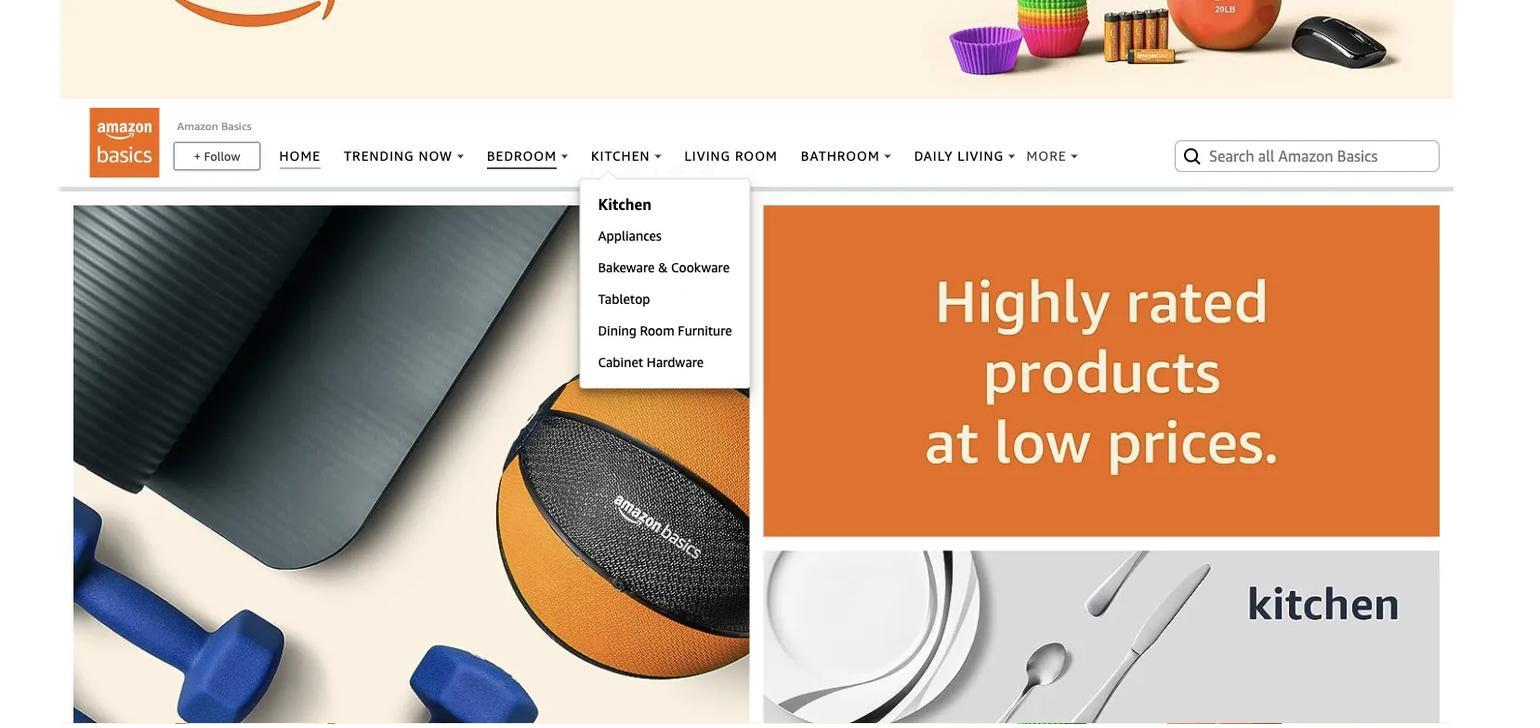 Task type: vqa. For each thing, say whether or not it's contained in the screenshot.
the Join Prime today for deals
no



Task type: describe. For each thing, give the bounding box(es) containing it.
basics
[[221, 119, 252, 132]]

amazon basics link
[[177, 119, 252, 132]]

amazon basics
[[177, 119, 252, 132]]

follow
[[204, 149, 240, 163]]

amazon basics logo image
[[90, 108, 159, 178]]



Task type: locate. For each thing, give the bounding box(es) containing it.
amazon
[[177, 119, 218, 132]]

search image
[[1182, 145, 1204, 167]]

+
[[194, 149, 201, 163]]

+ follow
[[194, 149, 240, 163]]

+ follow button
[[175, 143, 259, 169]]

Search all Amazon Basics search field
[[1210, 140, 1410, 172]]



